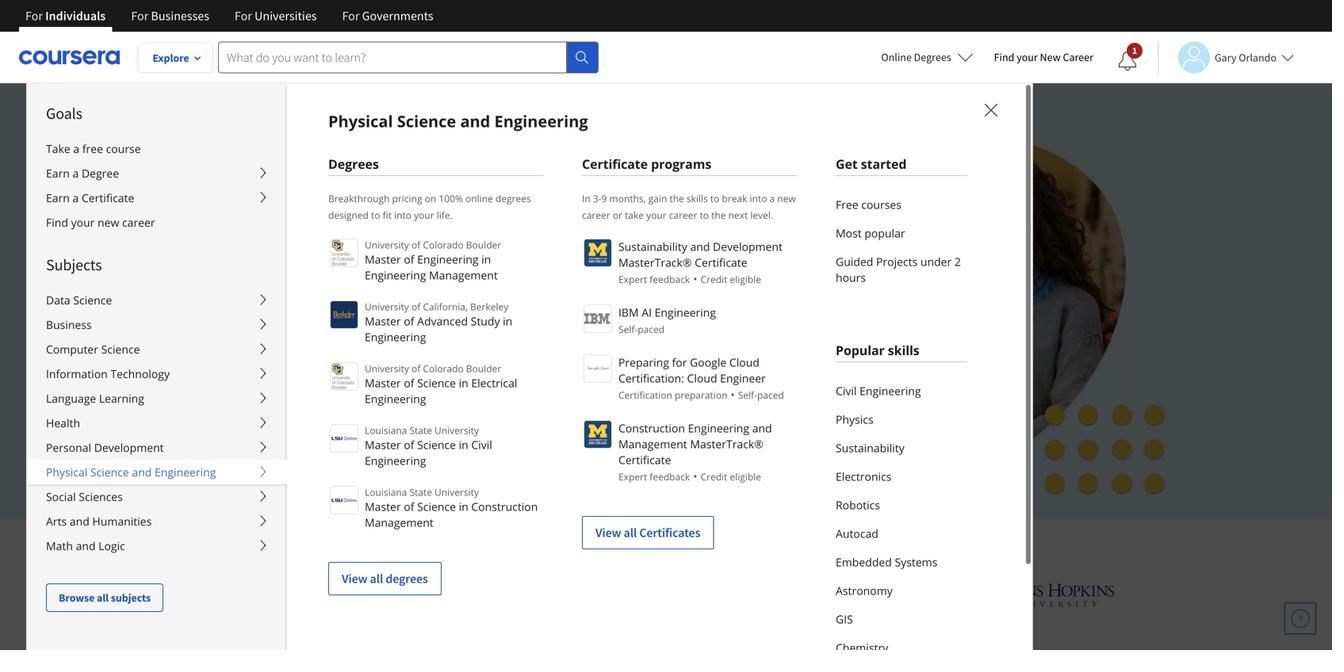 Task type: vqa. For each thing, say whether or not it's contained in the screenshot.
The Your
yes



Task type: locate. For each thing, give the bounding box(es) containing it.
1 horizontal spatial paced
[[757, 389, 784, 402]]

1 credit from the top
[[701, 273, 728, 286]]

for for businesses
[[131, 8, 148, 24]]

university down louisiana state university master of science in civil engineering
[[435, 486, 479, 499]]

1 horizontal spatial career
[[582, 209, 610, 222]]

earn for earn a degree
[[46, 166, 70, 181]]

university of colorado boulder logo image down designed
[[330, 239, 358, 267]]

your inside in 3-9 months, gain the skills to break into a new career or take your career to the next level.
[[646, 209, 667, 222]]

a up level.
[[770, 192, 775, 205]]

degrees inside list
[[386, 571, 428, 587]]

courses,
[[523, 223, 590, 246]]

1 horizontal spatial new
[[777, 192, 796, 205]]

the right gain
[[670, 192, 684, 205]]

louisiana state university logo image for master of science in civil engineering
[[330, 424, 358, 453]]

3 partnername logo image from the top
[[584, 355, 612, 383]]

eligible inside sustainability and development mastertrack® certificate expert feedback • credit eligible
[[730, 273, 761, 286]]

0 horizontal spatial paced
[[638, 323, 665, 336]]

credit up ibm ai engineering self-paced
[[701, 273, 728, 286]]

feedback inside sustainability and development mastertrack® certificate expert feedback • credit eligible
[[650, 273, 690, 286]]

of left guarantee at the bottom left
[[404, 437, 414, 452]]

sustainability for sustainability and development mastertrack® certificate expert feedback • credit eligible
[[619, 239, 687, 254]]

2 earn from the top
[[46, 190, 70, 205]]

science inside university of colorado boulder master of science in electrical engineering
[[417, 376, 456, 391]]

earn for earn a certificate
[[46, 190, 70, 205]]

master for master of engineering in engineering management
[[365, 252, 401, 267]]

0 vertical spatial •
[[693, 271, 698, 286]]

/year with 14-day money-back guarantee
[[246, 429, 474, 444]]

all left certificates
[[624, 525, 637, 541]]

1 vertical spatial construction
[[471, 499, 538, 514]]

free courses
[[836, 197, 902, 212]]

0 vertical spatial degrees
[[914, 50, 951, 64]]

boulder inside university of colorado boulder master of engineering in engineering management
[[466, 238, 501, 251]]

free
[[836, 197, 859, 212], [295, 392, 319, 408]]

autocad
[[836, 526, 879, 541]]

physical down personal
[[46, 465, 87, 480]]

2 state from the top
[[410, 486, 432, 499]]

certificate inside 'construction engineering and management mastertrack® certificate expert feedback • credit eligible'
[[619, 452, 671, 468]]

and inside "arts and humanities" dropdown button
[[70, 514, 89, 529]]

1 partnername logo image from the top
[[584, 239, 612, 267]]

physical science and engineering
[[328, 110, 588, 132], [46, 465, 216, 480]]

1 vertical spatial university of colorado boulder logo image
[[330, 362, 358, 391]]

earn inside popup button
[[46, 166, 70, 181]]

colorado
[[423, 238, 464, 251], [423, 362, 464, 375]]

started
[[861, 155, 907, 172]]

1 vertical spatial new
[[98, 215, 119, 230]]

paced down engineer
[[757, 389, 784, 402]]

1 horizontal spatial construction
[[619, 421, 685, 436]]

1 vertical spatial louisiana state university logo image
[[330, 486, 358, 515]]

master inside university of california, berkeley master of advanced study in engineering
[[365, 314, 401, 329]]

all down learn
[[370, 571, 383, 587]]

2 university of colorado boulder logo image from the top
[[330, 362, 358, 391]]

0 horizontal spatial find
[[46, 215, 68, 230]]

development inside popup button
[[94, 440, 164, 455]]

university of colorado boulder logo image for master of engineering in engineering management
[[330, 239, 358, 267]]

1 horizontal spatial degrees
[[496, 192, 531, 205]]

and down in 3-9 months, gain the skills to break into a new career or take your career to the next level.
[[690, 239, 710, 254]]

earn down take
[[46, 166, 70, 181]]

guarantee
[[416, 429, 474, 444]]

1 state from the top
[[410, 424, 432, 437]]

career down earn a certificate dropdown button
[[122, 215, 155, 230]]

1 vertical spatial louisiana
[[365, 486, 407, 499]]

construction
[[619, 421, 685, 436], [471, 499, 538, 514]]

1 vertical spatial self-
[[738, 389, 757, 402]]

breakthrough pricing on 100% online degrees designed to fit into your life.
[[328, 192, 531, 222]]

degrees down learn from
[[386, 571, 428, 587]]

0 vertical spatial degrees
[[496, 192, 531, 205]]

popular
[[836, 342, 885, 359]]

1 colorado from the top
[[423, 238, 464, 251]]

mastertrack® inside 'construction engineering and management mastertrack® certificate expert feedback • credit eligible'
[[690, 437, 764, 452]]

university inside university of california, berkeley master of advanced study in engineering
[[365, 300, 409, 313]]

in left electrical
[[459, 376, 468, 391]]

0 vertical spatial mastertrack®
[[619, 255, 692, 270]]

list containing civil engineering
[[836, 377, 968, 650]]

new inside in 3-9 months, gain the skills to break into a new career or take your career to the next level.
[[777, 192, 796, 205]]

science
[[397, 110, 456, 132], [73, 293, 112, 308], [101, 342, 140, 357], [417, 376, 456, 391], [417, 437, 456, 452], [90, 465, 129, 480], [417, 499, 456, 514]]

1 vertical spatial on
[[651, 223, 672, 246]]

new
[[777, 192, 796, 205], [98, 215, 119, 230]]

physical science and engineering group
[[26, 0, 1332, 650]]

physical science and engineering menu item
[[286, 0, 1332, 650]]

construction down certification
[[619, 421, 685, 436]]

1 vertical spatial with
[[818, 532, 856, 558]]

preparing
[[619, 355, 669, 370]]

paced inside "preparing for google cloud certification: cloud engineer certification preparation • self-paced"
[[757, 389, 784, 402]]

1 vertical spatial management
[[619, 437, 687, 452]]

1 vertical spatial state
[[410, 486, 432, 499]]

0 vertical spatial skills
[[687, 192, 708, 205]]

0 horizontal spatial physical
[[46, 465, 87, 480]]

find down earn a certificate
[[46, 215, 68, 230]]

sustainability inside sustainability and development mastertrack® certificate expert feedback • credit eligible
[[619, 239, 687, 254]]

with left 14-
[[278, 429, 303, 444]]

view for view all degrees
[[342, 571, 368, 587]]

2 boulder from the top
[[466, 362, 501, 375]]

1 horizontal spatial free
[[836, 197, 859, 212]]

for left universities
[[235, 8, 252, 24]]

0 vertical spatial boulder
[[466, 238, 501, 251]]

coursera image
[[19, 45, 120, 70]]

development down next
[[713, 239, 783, 254]]

break
[[722, 192, 747, 205]]

of inside louisiana state university master of science in civil engineering
[[404, 437, 414, 452]]

career down 3-
[[582, 209, 610, 222]]

plus
[[947, 532, 984, 558]]

1 vertical spatial feedback
[[650, 470, 690, 483]]

management down certification
[[619, 437, 687, 452]]

1 boulder from the top
[[466, 238, 501, 251]]

2 colorado from the top
[[423, 362, 464, 375]]

language
[[46, 391, 96, 406]]

0 horizontal spatial with
[[278, 429, 303, 444]]

day right 'start'
[[272, 392, 293, 408]]

0 vertical spatial louisiana state university logo image
[[330, 424, 358, 453]]

1 university of colorado boulder logo image from the top
[[330, 239, 358, 267]]

and right arts
[[70, 514, 89, 529]]

0 vertical spatial expert
[[619, 273, 647, 286]]

1 master from the top
[[365, 252, 401, 267]]

1 vertical spatial colorado
[[423, 362, 464, 375]]

in down class
[[482, 252, 491, 267]]

boulder up electrical
[[466, 362, 501, 375]]

unlimited
[[206, 223, 286, 246]]

in right study
[[503, 314, 513, 329]]

0 vertical spatial free
[[836, 197, 859, 212]]

state
[[410, 424, 432, 437], [410, 486, 432, 499]]

0 vertical spatial eligible
[[730, 273, 761, 286]]

civil
[[836, 383, 857, 399], [471, 437, 492, 452]]

free left "trial"
[[295, 392, 319, 408]]

to left fit
[[371, 209, 380, 222]]

0 vertical spatial new
[[777, 192, 796, 205]]

construction engineering and management mastertrack® certificate expert feedback • credit eligible
[[619, 421, 772, 484]]

/year
[[246, 429, 276, 444]]

for
[[672, 355, 687, 370]]

certificates
[[639, 525, 701, 541]]

management up the "california,"
[[429, 268, 498, 283]]

civil engineering link
[[836, 377, 968, 405]]

for left governments
[[342, 8, 360, 24]]

feedback inside 'construction engineering and management mastertrack® certificate expert feedback • credit eligible'
[[650, 470, 690, 483]]

2 louisiana from the top
[[365, 486, 407, 499]]

a left free
[[73, 141, 79, 156]]

all inside button
[[97, 591, 109, 605]]

0 vertical spatial view
[[596, 525, 621, 541]]

2 feedback from the top
[[650, 470, 690, 483]]

earn
[[46, 166, 70, 181], [46, 190, 70, 205]]

find inside explore menu element
[[46, 215, 68, 230]]

career right take
[[669, 209, 697, 222]]

new right break
[[777, 192, 796, 205]]

business
[[46, 317, 92, 332]]

earn a degree button
[[27, 161, 287, 186]]

1 vertical spatial earn
[[46, 190, 70, 205]]

• inside sustainability and development mastertrack® certificate expert feedback • credit eligible
[[693, 271, 698, 286]]

certificate down certification
[[619, 452, 671, 468]]

1 horizontal spatial the
[[711, 209, 726, 222]]

1 horizontal spatial degrees
[[914, 50, 951, 64]]

for left businesses
[[131, 8, 148, 24]]

1 louisiana from the top
[[365, 424, 407, 437]]

show notifications image
[[1118, 52, 1137, 71]]

earn down earn a degree
[[46, 190, 70, 205]]

view all degrees
[[342, 571, 428, 587]]

0 horizontal spatial civil
[[471, 437, 492, 452]]

physical inside physical science and engineering dropdown button
[[46, 465, 87, 480]]

0 vertical spatial find
[[994, 50, 1015, 64]]

of left world-
[[412, 238, 421, 251]]

2 for from the left
[[131, 8, 148, 24]]

2 master from the top
[[365, 314, 401, 329]]

day left money-
[[323, 429, 343, 444]]

sustainability down take
[[619, 239, 687, 254]]

1 for from the left
[[25, 8, 43, 24]]

your inside explore menu element
[[71, 215, 95, 230]]

management
[[429, 268, 498, 283], [619, 437, 687, 452], [365, 515, 434, 530]]

google
[[690, 355, 727, 370]]

1 vertical spatial physical science and engineering
[[46, 465, 216, 480]]

0 horizontal spatial new
[[98, 215, 119, 230]]

•
[[693, 271, 698, 286], [731, 387, 735, 402], [693, 469, 698, 484]]

• up ibm ai engineering self-paced
[[693, 271, 698, 286]]

4 for from the left
[[342, 8, 360, 24]]

in right included
[[677, 251, 692, 274]]

development down health dropdown button
[[94, 440, 164, 455]]

free up most at the right top of page
[[836, 197, 859, 212]]

in 3-9 months, gain the skills to break into a new career or take your career to the next level.
[[582, 192, 796, 222]]

state inside louisiana state university master of science in civil engineering
[[410, 424, 432, 437]]

into up level.
[[750, 192, 767, 205]]

certificate down next
[[695, 255, 748, 270]]

ai
[[642, 305, 652, 320]]

for
[[25, 8, 43, 24], [131, 8, 148, 24], [235, 8, 252, 24], [342, 8, 360, 24]]

in inside louisiana state university master of science in construction management
[[459, 499, 468, 514]]

leading
[[501, 532, 566, 558]]

university inside university of colorado boulder master of engineering in engineering management
[[365, 238, 409, 251]]

1 horizontal spatial into
[[750, 192, 767, 205]]

university right university of california, berkeley logo
[[365, 300, 409, 313]]

0 vertical spatial into
[[750, 192, 767, 205]]

university of california, berkeley master of advanced study in engineering
[[365, 300, 513, 345]]

0 vertical spatial day
[[272, 392, 293, 408]]

0 vertical spatial university of colorado boulder logo image
[[330, 239, 358, 267]]

with down robotics
[[818, 532, 856, 558]]

1 feedback from the top
[[650, 273, 690, 286]]

1 vertical spatial mastertrack®
[[690, 437, 764, 452]]

• down engineer
[[731, 387, 735, 402]]

of up learn from
[[404, 499, 414, 514]]

1 vertical spatial paced
[[757, 389, 784, 402]]

to down designed
[[348, 223, 364, 246]]

eligible down next
[[730, 273, 761, 286]]

1 vertical spatial expert
[[619, 470, 647, 483]]

louisiana state university logo image right 14-
[[330, 424, 358, 453]]

degrees
[[496, 192, 531, 205], [386, 571, 428, 587]]

1 expert from the top
[[619, 273, 647, 286]]

1 vertical spatial boulder
[[466, 362, 501, 375]]

0 vertical spatial colorado
[[423, 238, 464, 251]]

for for governments
[[342, 8, 360, 24]]

feedback up certificates
[[650, 470, 690, 483]]

degrees up breakthrough
[[328, 155, 379, 172]]

0 vertical spatial with
[[278, 429, 303, 444]]

0 vertical spatial physical science and engineering
[[328, 110, 588, 132]]

university of colorado boulder logo image
[[330, 239, 358, 267], [330, 362, 358, 391]]

science up business
[[73, 293, 112, 308]]

credit inside 'construction engineering and management mastertrack® certificate expert feedback • credit eligible'
[[701, 470, 728, 483]]

development
[[713, 239, 783, 254], [94, 440, 164, 455]]

university inside university of colorado boulder master of science in electrical engineering
[[365, 362, 409, 375]]

0 horizontal spatial self-
[[619, 323, 638, 336]]

a inside popup button
[[73, 166, 79, 181]]

5 master from the top
[[365, 499, 401, 514]]

engineering
[[495, 110, 588, 132], [417, 252, 479, 267], [365, 268, 426, 283], [655, 305, 716, 320], [365, 330, 426, 345], [860, 383, 921, 399], [365, 391, 426, 406], [688, 421, 750, 436], [365, 453, 426, 468], [155, 465, 216, 480]]

2 louisiana state university logo image from the top
[[330, 486, 358, 515]]

logic
[[98, 539, 125, 554]]

colorado for science
[[423, 362, 464, 375]]

sustainability link
[[836, 434, 968, 462]]

0 vertical spatial sustainability
[[619, 239, 687, 254]]

governments
[[362, 8, 434, 24]]

0 vertical spatial all
[[624, 525, 637, 541]]

1 vertical spatial list
[[836, 377, 968, 650]]

1 vertical spatial free
[[295, 392, 319, 408]]

for governments
[[342, 8, 434, 24]]

engineering inside ibm ai engineering self-paced
[[655, 305, 716, 320]]

computer science button
[[27, 337, 287, 362]]

expert
[[619, 273, 647, 286], [619, 470, 647, 483]]

all
[[624, 525, 637, 541], [370, 571, 383, 587], [97, 591, 109, 605]]

14-
[[306, 429, 323, 444]]

social sciences
[[46, 489, 123, 504]]

into right fit
[[394, 209, 412, 222]]

2 vertical spatial •
[[693, 469, 698, 484]]

information
[[46, 366, 108, 381]]

view all certificates list
[[582, 237, 798, 550]]

feedback up ai
[[650, 273, 690, 286]]

2 credit from the top
[[701, 470, 728, 483]]

free inside free courses link
[[836, 197, 859, 212]]

state for management
[[410, 486, 432, 499]]

1 vertical spatial the
[[711, 209, 726, 222]]

0 horizontal spatial view
[[342, 571, 368, 587]]

master inside louisiana state university master of science in construction management
[[365, 499, 401, 514]]

1 vertical spatial credit
[[701, 470, 728, 483]]

colorado inside university of colorado boulder master of science in electrical engineering
[[423, 362, 464, 375]]

sustainability up electronics
[[836, 441, 905, 456]]

2 partnername logo image from the top
[[584, 305, 612, 333]]

management inside louisiana state university master of science in construction management
[[365, 515, 434, 530]]

0 horizontal spatial cloud
[[687, 371, 717, 386]]

construction up leading
[[471, 499, 538, 514]]

university of california, berkeley logo image
[[330, 301, 358, 329]]

1 earn from the top
[[46, 166, 70, 181]]

1 horizontal spatial physical science and engineering
[[328, 110, 588, 132]]

1 louisiana state university logo image from the top
[[330, 424, 358, 453]]

your down gain
[[646, 209, 667, 222]]

1 horizontal spatial all
[[370, 571, 383, 587]]

world-
[[427, 223, 479, 246]]

louisiana for master of science in civil engineering
[[365, 424, 407, 437]]

engineering inside university of colorado boulder master of science in electrical engineering
[[365, 391, 426, 406]]

1 horizontal spatial on
[[651, 223, 672, 246]]

1 horizontal spatial find
[[994, 50, 1015, 64]]

and left 'logic'
[[76, 539, 96, 554]]

programs—all
[[482, 251, 598, 274]]

skills left break
[[687, 192, 708, 205]]

explore
[[153, 51, 189, 65]]

1 horizontal spatial skills
[[888, 342, 920, 359]]

1 list from the top
[[836, 190, 968, 292]]

None search field
[[218, 42, 599, 73]]

credit up 'leading universities and companies with coursera plus'
[[701, 470, 728, 483]]

0 vertical spatial development
[[713, 239, 783, 254]]

on down gain
[[651, 223, 672, 246]]

0 vertical spatial earn
[[46, 166, 70, 181]]

day inside button
[[272, 392, 293, 408]]

colorado down the life. at left
[[423, 238, 464, 251]]

2 list from the top
[[836, 377, 968, 650]]

0 horizontal spatial day
[[272, 392, 293, 408]]

0 vertical spatial state
[[410, 424, 432, 437]]

day inside button
[[323, 429, 343, 444]]

the left next
[[711, 209, 726, 222]]

into inside in 3-9 months, gain the skills to break into a new career or take your career to the next level.
[[750, 192, 767, 205]]

master inside university of colorado boulder master of engineering in engineering management
[[365, 252, 401, 267]]

learning
[[99, 391, 144, 406]]

paced down ai
[[638, 323, 665, 336]]

civil up physics
[[836, 383, 857, 399]]

boulder inside university of colorado boulder master of science in electrical engineering
[[466, 362, 501, 375]]

1 vertical spatial find
[[46, 215, 68, 230]]

1 vertical spatial sustainability
[[836, 441, 905, 456]]

subjects
[[111, 591, 151, 605]]

master inside louisiana state university master of science in civil engineering
[[365, 437, 401, 452]]

mastertrack® down "hands-"
[[619, 255, 692, 270]]

0 horizontal spatial degrees
[[386, 571, 428, 587]]

state inside louisiana state university master of science in construction management
[[410, 486, 432, 499]]

and inside 'construction engineering and management mastertrack® certificate expert feedback • credit eligible'
[[752, 421, 772, 436]]

find your new career
[[46, 215, 155, 230]]

physical inside physical science and engineering menu item
[[328, 110, 393, 132]]

earn inside dropdown button
[[46, 190, 70, 205]]

state down louisiana state university master of science in civil engineering
[[410, 486, 432, 499]]

2 vertical spatial management
[[365, 515, 434, 530]]

on inside "unlimited access to 7,000+ world-class courses, hands-on projects, and job-ready certificate programs—all included in your subscription"
[[651, 223, 672, 246]]

louisiana inside louisiana state university master of science in civil engineering
[[365, 424, 407, 437]]

view down learn
[[342, 571, 368, 587]]

3 for from the left
[[235, 8, 252, 24]]

louisiana
[[365, 424, 407, 437], [365, 486, 407, 499]]

4 partnername logo image from the top
[[584, 420, 612, 449]]

a down earn a degree
[[73, 190, 79, 205]]

science up guarantee at the bottom left
[[417, 376, 456, 391]]

find your new career link
[[27, 210, 287, 235]]

3 master from the top
[[365, 376, 401, 391]]

louisiana state university logo image
[[330, 424, 358, 453], [330, 486, 358, 515]]

study
[[471, 314, 500, 329]]

university for master of advanced study in engineering
[[365, 300, 409, 313]]

and up subscription
[[280, 251, 311, 274]]

0 horizontal spatial into
[[394, 209, 412, 222]]

1 horizontal spatial civil
[[836, 383, 857, 399]]

view all degrees list
[[328, 237, 544, 596]]

day
[[272, 392, 293, 408], [323, 429, 343, 444]]

self- inside ibm ai engineering self-paced
[[619, 323, 638, 336]]

0 horizontal spatial free
[[295, 392, 319, 408]]

browse all subjects
[[59, 591, 151, 605]]

list for started
[[836, 190, 968, 292]]

eligible up 'leading universities and companies with coursera plus'
[[730, 470, 761, 483]]

university of colorado boulder master of science in electrical engineering
[[365, 362, 517, 406]]

0 vertical spatial civil
[[836, 383, 857, 399]]

sciences
[[79, 489, 123, 504]]

0 vertical spatial paced
[[638, 323, 665, 336]]

colorado inside university of colorado boulder master of engineering in engineering management
[[423, 238, 464, 251]]

partnername logo image
[[584, 239, 612, 267], [584, 305, 612, 333], [584, 355, 612, 383], [584, 420, 612, 449]]

cloud up preparation
[[687, 371, 717, 386]]

physical science and engineering up social sciences dropdown button
[[46, 465, 216, 480]]

arts and humanities button
[[27, 509, 287, 534]]

louisiana state university logo image up learn
[[330, 486, 358, 515]]

hec paris image
[[858, 579, 913, 611]]

expert up view all certificates
[[619, 470, 647, 483]]

0 vertical spatial cloud
[[730, 355, 760, 370]]

What do you want to learn? text field
[[218, 42, 567, 73]]

1 vertical spatial physical
[[46, 465, 87, 480]]

self-
[[619, 323, 638, 336], [738, 389, 757, 402]]

1 vertical spatial into
[[394, 209, 412, 222]]

/month,
[[225, 356, 270, 371]]

your down projects,
[[206, 278, 243, 302]]

1 vertical spatial eligible
[[730, 470, 761, 483]]

1 eligible from the top
[[730, 273, 761, 286]]

boulder for science
[[466, 362, 501, 375]]

0 vertical spatial physical
[[328, 110, 393, 132]]

sustainability for sustainability
[[836, 441, 905, 456]]

0 vertical spatial credit
[[701, 273, 728, 286]]

into for certificate programs
[[750, 192, 767, 205]]

ready
[[347, 251, 393, 274]]

into
[[750, 192, 767, 205], [394, 209, 412, 222]]

civil down electrical
[[471, 437, 492, 452]]

pricing
[[392, 192, 422, 205]]

0 vertical spatial feedback
[[650, 273, 690, 286]]

start 7-day free trial button
[[206, 381, 372, 419]]

university of colorado boulder logo image up "trial"
[[330, 362, 358, 391]]

self- down engineer
[[738, 389, 757, 402]]

of inside louisiana state university master of science in construction management
[[404, 499, 414, 514]]

engineering inside louisiana state university master of science in civil engineering
[[365, 453, 426, 468]]

into for degrees
[[394, 209, 412, 222]]

for left individuals
[[25, 8, 43, 24]]

1 horizontal spatial development
[[713, 239, 783, 254]]

louisiana state university master of science in civil engineering
[[365, 424, 492, 468]]

1 horizontal spatial sustainability
[[836, 441, 905, 456]]

explore menu element
[[27, 83, 287, 612]]

science inside dropdown button
[[101, 342, 140, 357]]

0 horizontal spatial construction
[[471, 499, 538, 514]]

• up certificates
[[693, 469, 698, 484]]

state down university of colorado boulder master of science in electrical engineering
[[410, 424, 432, 437]]

in inside louisiana state university master of science in civil engineering
[[459, 437, 468, 452]]

get
[[836, 155, 858, 172]]

list containing free courses
[[836, 190, 968, 292]]

1 vertical spatial view
[[342, 571, 368, 587]]

your left new on the right top of the page
[[1017, 50, 1038, 64]]

colorado down university of california, berkeley master of advanced study in engineering
[[423, 362, 464, 375]]

2 eligible from the top
[[730, 470, 761, 483]]

hours
[[836, 270, 866, 285]]

certificate inside dropdown button
[[82, 190, 134, 205]]

0 vertical spatial on
[[425, 192, 436, 205]]

most popular
[[836, 226, 905, 241]]

a for certificate
[[73, 190, 79, 205]]

0 vertical spatial construction
[[619, 421, 685, 436]]

a inside dropdown button
[[73, 190, 79, 205]]

1 vertical spatial development
[[94, 440, 164, 455]]

on
[[425, 192, 436, 205], [651, 223, 672, 246]]

science right back
[[417, 437, 456, 452]]

find for find your new career
[[46, 215, 68, 230]]

sustainability and development mastertrack® certificate expert feedback • credit eligible
[[619, 239, 783, 286]]

and
[[460, 110, 490, 132], [690, 239, 710, 254], [280, 251, 311, 274], [752, 421, 772, 436], [132, 465, 152, 480], [70, 514, 89, 529], [677, 532, 711, 558], [76, 539, 96, 554]]

most popular link
[[836, 219, 968, 247]]

a for free
[[73, 141, 79, 156]]

4 master from the top
[[365, 437, 401, 452]]

into inside breakthrough pricing on 100% online degrees designed to fit into your life.
[[394, 209, 412, 222]]

gary
[[1215, 50, 1237, 65]]

list
[[836, 190, 968, 292], [836, 377, 968, 650]]

2 expert from the top
[[619, 470, 647, 483]]

0 horizontal spatial on
[[425, 192, 436, 205]]

degrees right online
[[496, 192, 531, 205]]



Task type: describe. For each thing, give the bounding box(es) containing it.
find your new career
[[994, 50, 1094, 64]]

paced inside ibm ai engineering self-paced
[[638, 323, 665, 336]]

university of illinois at urbana-champaign image
[[217, 583, 341, 608]]

0 vertical spatial the
[[670, 192, 684, 205]]

all for degrees
[[370, 571, 383, 587]]

list for skills
[[836, 377, 968, 650]]

degrees inside dropdown button
[[914, 50, 951, 64]]

1 button
[[1106, 42, 1150, 80]]

social
[[46, 489, 76, 504]]

engineer
[[720, 371, 766, 386]]

in inside "unlimited access to 7,000+ world-class courses, hands-on projects, and job-ready certificate programs—all included in your subscription"
[[677, 251, 692, 274]]

health button
[[27, 411, 287, 435]]

for for universities
[[235, 8, 252, 24]]

find for find your new career
[[994, 50, 1015, 64]]

back
[[387, 429, 413, 444]]

job-
[[316, 251, 347, 274]]

goals
[[46, 103, 82, 123]]

management inside 'construction engineering and management mastertrack® certificate expert feedback • credit eligible'
[[619, 437, 687, 452]]

ibm
[[619, 305, 639, 320]]

electronics link
[[836, 462, 968, 491]]

2
[[955, 254, 961, 269]]

earn a degree
[[46, 166, 119, 181]]

guided projects under 2 hours link
[[836, 247, 968, 292]]

and up online
[[460, 110, 490, 132]]

of left the "california,"
[[412, 300, 421, 313]]

1 horizontal spatial with
[[818, 532, 856, 558]]

electrical
[[471, 376, 517, 391]]

level.
[[751, 209, 773, 222]]

on inside breakthrough pricing on 100% online degrees designed to fit into your life.
[[425, 192, 436, 205]]

university inside louisiana state university master of science in civil engineering
[[435, 424, 479, 437]]

popular
[[865, 226, 905, 241]]

engineering inside dropdown button
[[155, 465, 216, 480]]

degree
[[82, 166, 119, 181]]

louisiana for master of science in construction management
[[365, 486, 407, 499]]

university of colorado boulder logo image for master of science in electrical engineering
[[330, 362, 358, 391]]

100%
[[439, 192, 463, 205]]

engineering inside university of california, berkeley master of advanced study in engineering
[[365, 330, 426, 345]]

all for certificates
[[624, 525, 637, 541]]

astronomy
[[836, 583, 893, 598]]

months,
[[610, 192, 646, 205]]

physical science and engineering inside menu item
[[328, 110, 588, 132]]

universities
[[571, 532, 672, 558]]

for for individuals
[[25, 8, 43, 24]]

university for master of science in electrical engineering
[[365, 362, 409, 375]]

skills inside in 3-9 months, gain the skills to break into a new career or take your career to the next level.
[[687, 192, 708, 205]]

science inside louisiana state university master of science in construction management
[[417, 499, 456, 514]]

browse
[[59, 591, 95, 605]]

mastertrack® inside sustainability and development mastertrack® certificate expert feedback • credit eligible
[[619, 255, 692, 270]]

state for engineering
[[410, 424, 432, 437]]

self- inside "preparing for google cloud certification: cloud engineer certification preparation • self-paced"
[[738, 389, 757, 402]]

degrees inside physical science and engineering menu item
[[328, 155, 379, 172]]

your inside "unlimited access to 7,000+ world-class courses, hands-on projects, and job-ready certificate programs—all included in your subscription"
[[206, 278, 243, 302]]

degrees inside breakthrough pricing on 100% online degrees designed to fit into your life.
[[496, 192, 531, 205]]

personal
[[46, 440, 91, 455]]

partnername logo image for ibm
[[584, 305, 612, 333]]

in inside university of california, berkeley master of advanced study in engineering
[[503, 314, 513, 329]]

in inside university of colorado boulder master of science in electrical engineering
[[459, 376, 468, 391]]

partnername logo image for preparing
[[584, 355, 612, 383]]

personal development
[[46, 440, 164, 455]]

expert inside 'construction engineering and management mastertrack® certificate expert feedback • credit eligible'
[[619, 470, 647, 483]]

and inside "unlimited access to 7,000+ world-class courses, hands-on projects, and job-ready certificate programs—all included in your subscription"
[[280, 251, 311, 274]]

coursera plus image
[[206, 149, 448, 173]]

of down 7,000+ at the left of page
[[404, 252, 414, 267]]

online
[[881, 50, 912, 64]]

take
[[625, 209, 644, 222]]

university of colorado boulder master of engineering in engineering management
[[365, 238, 501, 283]]

help center image
[[1291, 609, 1310, 628]]

california,
[[423, 300, 468, 313]]

master for master of advanced study in engineering
[[365, 314, 401, 329]]

gary orlando
[[1215, 50, 1277, 65]]

1 vertical spatial skills
[[888, 342, 920, 359]]

money-
[[346, 429, 387, 444]]

math and logic
[[46, 539, 125, 554]]

a inside in 3-9 months, gain the skills to break into a new career or take your career to the next level.
[[770, 192, 775, 205]]

certificate up 9
[[582, 155, 648, 172]]

1 vertical spatial cloud
[[687, 371, 717, 386]]

science down personal development
[[90, 465, 129, 480]]

under
[[921, 254, 952, 269]]

take a free course link
[[27, 136, 287, 161]]

online
[[465, 192, 493, 205]]

universities
[[255, 8, 317, 24]]

free inside start 7-day free trial button
[[295, 392, 319, 408]]

earn a certificate
[[46, 190, 134, 205]]

class
[[479, 223, 518, 246]]

projects,
[[206, 251, 276, 274]]

next
[[729, 209, 748, 222]]

electronics
[[836, 469, 892, 484]]

businesses
[[151, 8, 209, 24]]

boulder for engineering
[[466, 238, 501, 251]]

courses
[[862, 197, 902, 212]]

close image
[[981, 100, 1002, 121]]

and inside physical science and engineering dropdown button
[[132, 465, 152, 480]]

robotics
[[836, 498, 880, 513]]

breakthrough
[[328, 192, 390, 205]]

individuals
[[45, 8, 106, 24]]

autocad link
[[836, 519, 968, 548]]

view for view all certificates
[[596, 525, 621, 541]]

1 horizontal spatial cloud
[[730, 355, 760, 370]]

preparing for google cloud certification: cloud engineer certification preparation • self-paced
[[619, 355, 784, 402]]

subscription
[[248, 278, 348, 302]]

in inside university of colorado boulder master of engineering in engineering management
[[482, 252, 491, 267]]

new
[[1040, 50, 1061, 64]]

/year with 14-day money-back guarantee button
[[206, 428, 474, 445]]

and inside math and logic popup button
[[76, 539, 96, 554]]

master for master of science in electrical engineering
[[365, 376, 401, 391]]

physics link
[[836, 405, 968, 434]]

preparation
[[675, 389, 728, 402]]

for individuals
[[25, 8, 106, 24]]

to inside "unlimited access to 7,000+ world-class courses, hands-on projects, and job-ready certificate programs—all included in your subscription"
[[348, 223, 364, 246]]

explore button
[[139, 44, 212, 72]]

to left next
[[700, 209, 709, 222]]

science down what do you want to learn? text box
[[397, 110, 456, 132]]

with inside button
[[278, 429, 303, 444]]

• inside 'construction engineering and management mastertrack® certificate expert feedback • credit eligible'
[[693, 469, 698, 484]]

guided projects under 2 hours
[[836, 254, 961, 285]]

language learning button
[[27, 386, 287, 411]]

information technology
[[46, 366, 170, 381]]

take
[[46, 141, 70, 156]]

management inside university of colorado boulder master of engineering in engineering management
[[429, 268, 498, 283]]

credit inside sustainability and development mastertrack® certificate expert feedback • credit eligible
[[701, 273, 728, 286]]

math and logic button
[[27, 534, 287, 558]]

civil inside louisiana state university master of science in civil engineering
[[471, 437, 492, 452]]

3-
[[593, 192, 602, 205]]

construction inside louisiana state university master of science in construction management
[[471, 499, 538, 514]]

and inside sustainability and development mastertrack® certificate expert feedback • credit eligible
[[690, 239, 710, 254]]

your inside breakthrough pricing on 100% online degrees designed to fit into your life.
[[414, 209, 434, 222]]

of down university of california, berkeley master of advanced study in engineering
[[412, 362, 421, 375]]

science inside louisiana state university master of science in civil engineering
[[417, 437, 456, 452]]

/month, cancel anytime
[[225, 356, 357, 371]]

included
[[602, 251, 672, 274]]

companies
[[716, 532, 813, 558]]

view all certificates
[[596, 525, 701, 541]]

to left break
[[711, 192, 720, 205]]

1
[[1132, 44, 1137, 57]]

certificate inside sustainability and development mastertrack® certificate expert feedback • credit eligible
[[695, 255, 748, 270]]

information technology button
[[27, 362, 287, 386]]

development inside sustainability and development mastertrack® certificate expert feedback • credit eligible
[[713, 239, 783, 254]]

university for master of engineering in engineering management
[[365, 238, 409, 251]]

certificate
[[398, 251, 478, 274]]

or
[[613, 209, 623, 222]]

of left advanced
[[404, 314, 414, 329]]

personal development button
[[27, 435, 287, 460]]

louisiana state university logo image for master of science in construction management
[[330, 486, 358, 515]]

social sciences button
[[27, 485, 287, 509]]

career inside find your new career link
[[122, 215, 155, 230]]

cancel
[[273, 356, 308, 371]]

and left companies
[[677, 532, 711, 558]]

construction inside 'construction engineering and management mastertrack® certificate expert feedback • credit eligible'
[[619, 421, 685, 436]]

physical science and engineering inside dropdown button
[[46, 465, 216, 480]]

in
[[582, 192, 591, 205]]

coursera
[[861, 532, 942, 558]]

• inside "preparing for google cloud certification: cloud engineer certification preparation • self-paced"
[[731, 387, 735, 402]]

all for subjects
[[97, 591, 109, 605]]

eligible inside 'construction engineering and management mastertrack® certificate expert feedback • credit eligible'
[[730, 470, 761, 483]]

humanities
[[92, 514, 152, 529]]

civil inside list
[[836, 383, 857, 399]]

physics
[[836, 412, 874, 427]]

partnername logo image for construction
[[584, 420, 612, 449]]

partnername logo image for sustainability
[[584, 239, 612, 267]]

arts
[[46, 514, 67, 529]]

a for degree
[[73, 166, 79, 181]]

of up back
[[404, 376, 414, 391]]

subjects
[[46, 255, 102, 275]]

engineering inside list
[[860, 383, 921, 399]]

projects
[[876, 254, 918, 269]]

2 horizontal spatial career
[[669, 209, 697, 222]]

certification:
[[619, 371, 684, 386]]

earn a certificate button
[[27, 186, 287, 210]]

duke university image
[[392, 581, 466, 606]]

to inside breakthrough pricing on 100% online degrees designed to fit into your life.
[[371, 209, 380, 222]]

banner navigation
[[13, 0, 446, 32]]

johns hopkins university image
[[964, 581, 1115, 610]]

new inside explore menu element
[[98, 215, 119, 230]]

university inside louisiana state university master of science in construction management
[[435, 486, 479, 499]]

engineering inside 'construction engineering and management mastertrack® certificate expert feedback • credit eligible'
[[688, 421, 750, 436]]

gary orlando button
[[1158, 42, 1294, 73]]

computer
[[46, 342, 98, 357]]

expert inside sustainability and development mastertrack® certificate expert feedback • credit eligible
[[619, 273, 647, 286]]

colorado for engineering
[[423, 238, 464, 251]]



